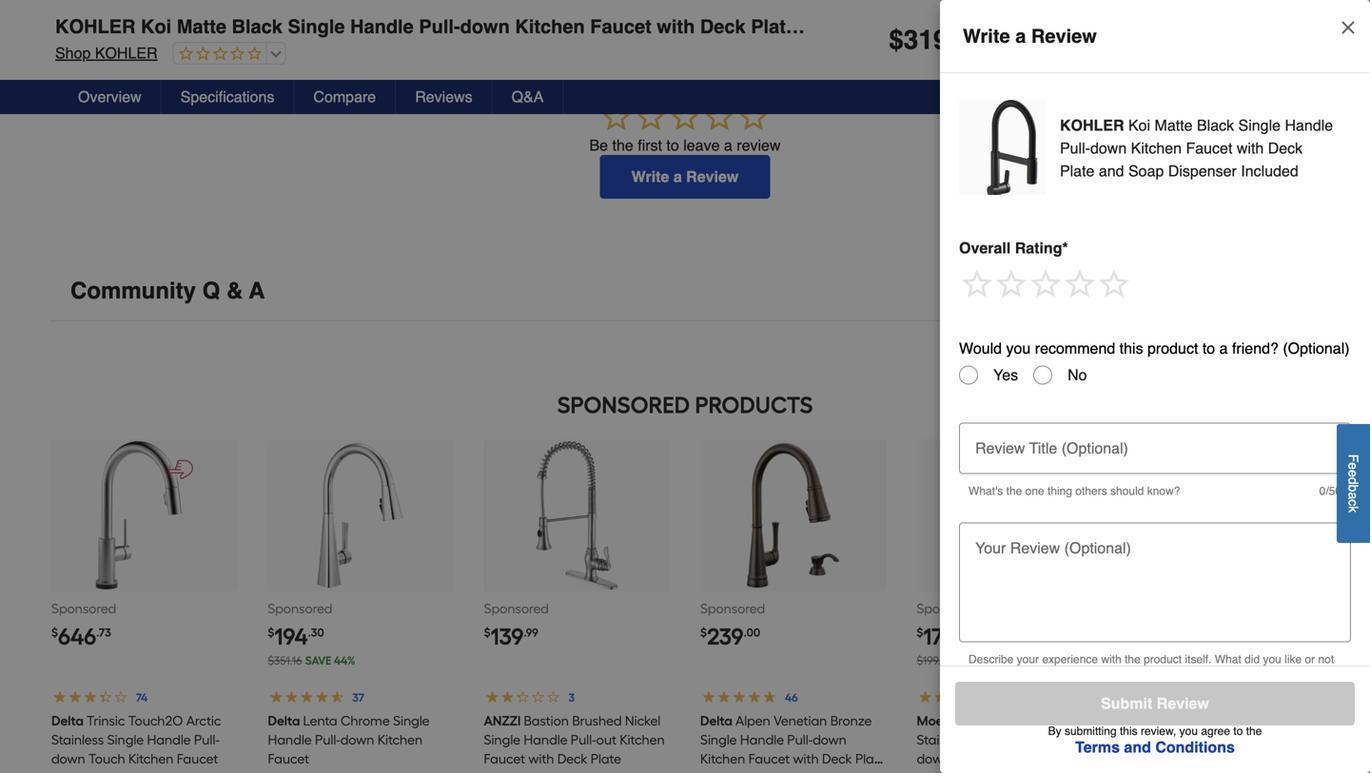 Task type: describe. For each thing, give the bounding box(es) containing it.
close image
[[1339, 18, 1358, 37]]

this inside by submitting this review, you agree to the terms and conditions
[[1120, 725, 1138, 739]]

service,
[[1117, 684, 1157, 697]]

/50
[[1326, 485, 1342, 498]]

$199.00 save 10%
[[917, 654, 1006, 668]]

0 vertical spatial matte
[[177, 16, 227, 38]]

(optional)
[[1284, 340, 1350, 357]]

sarai
[[954, 713, 985, 730]]

would
[[960, 340, 1002, 357]]

delta for 239
[[701, 713, 733, 730]]

10%
[[987, 654, 1006, 668]]

sponsored for lenta chrome single handle pull-down kitchen faucet
[[268, 601, 333, 617]]

0 vertical spatial dispenser
[[893, 16, 985, 38]]

nickel
[[625, 713, 661, 730]]

plate inside the bastion brushed nickel single handle pull-out kitchen faucet with deck plate
[[591, 751, 622, 768]]

questions
[[1271, 669, 1320, 682]]

faucet inside lenta chrome single handle pull-down kitchen faucet
[[268, 751, 309, 768]]

plate inside the koi matte black single handle pull-down kitchen faucet with deck plate and soap dispenser included
[[1060, 162, 1095, 180]]

$351.16 save 44%
[[268, 654, 356, 668]]

community q & a
[[70, 278, 265, 304]]

bastion brushed nickel single handle pull-out kitchen faucet with deck plate
[[484, 713, 665, 768]]

save inside 159 $189.00 save 15%
[[1174, 654, 1201, 668]]

handle inside the koi matte black single handle pull-down kitchen faucet with deck plate and soap dispenser included
[[1286, 117, 1334, 134]]

delivery,
[[1009, 684, 1051, 697]]

sponsored for sarai spot resist stainless single handle pull- down kitchen faucet with deck plate
[[917, 601, 982, 617]]

bronze
[[831, 713, 872, 730]]

delta for 646
[[51, 713, 84, 730]]

submit review
[[1101, 695, 1210, 713]]

itself.
[[1186, 653, 1212, 667]]

call
[[1197, 684, 1214, 697]]

handle inside trinsic touch2o arctic stainless single handle pull- down touch kitchen faucet
[[147, 732, 191, 749]]

kohler koi matte black single handle pull-down kitchen faucet with deck plate and soap dispenser included
[[55, 16, 1069, 38]]

$ for 239
[[701, 626, 707, 640]]

0 vertical spatial product
[[1148, 340, 1199, 357]]

with inside the bastion brushed nickel single handle pull-out kitchen faucet with deck plate
[[529, 751, 555, 768]]

with inside the talega spot defense stainless steel single handle pull-down kitchen faucet with deck plate
[[1289, 751, 1315, 768]]

$ 646 .73
[[51, 623, 111, 651]]

$ 194 .30
[[268, 623, 324, 651]]

faucet inside alpen venetian bronze single handle pull-down kitchen faucet with deck plate and soap dispenser included
[[749, 751, 790, 768]]

deck inside the bastion brushed nickel single handle pull-out kitchen faucet with deck plate
[[558, 751, 588, 768]]

1 horizontal spatial soap
[[841, 16, 888, 38]]

0 /50
[[1320, 485, 1342, 498]]

what's
[[969, 485, 1004, 498]]

write a review inside "button"
[[632, 168, 739, 186]]

review inside "button"
[[687, 168, 739, 186]]

0 vertical spatial you
[[1007, 340, 1031, 357]]

more
[[1057, 669, 1083, 682]]

review
[[737, 137, 781, 154]]

by
[[1049, 725, 1062, 739]]

the inside describe your experience with the product itself. what did you like or not like about it? for more details see
[[1125, 653, 1141, 667]]

k
[[1346, 507, 1362, 513]]

save for 194
[[305, 654, 332, 668]]

$ for 319
[[889, 25, 904, 55]]

would you recommend this product to a friend? (optional)
[[960, 340, 1350, 357]]

know?
[[1148, 485, 1181, 498]]

kitchen inside the talega spot defense stainless steel single handle pull-down kitchen faucet with deck plate
[[1196, 751, 1241, 768]]

faucet inside trinsic touch2o arctic stainless single handle pull- down touch kitchen faucet
[[177, 751, 218, 768]]

friend?
[[1233, 340, 1279, 357]]

product inside describe your experience with the product itself. what did you like or not like about it? for more details see
[[1144, 653, 1182, 667]]

customer
[[1067, 684, 1114, 697]]

experience
[[1043, 653, 1099, 667]]

kohler for kohler koi matte black single handle pull-down kitchen faucet with deck plate and soap dispenser included
[[55, 16, 136, 38]]

0
[[1320, 485, 1326, 498]]

159 $189.00 save 15%
[[1133, 623, 1222, 668]]

agree
[[1202, 725, 1231, 739]]

$ for 179
[[917, 626, 924, 640]]

be the first to leave a review
[[590, 137, 781, 154]]

specifications button
[[162, 80, 295, 114]]

deck inside sarai spot resist stainless single handle pull- down kitchen faucet with deck plate
[[917, 770, 947, 774]]

review guidelines button
[[1144, 666, 1245, 685]]

$351.16
[[268, 654, 302, 668]]

159
[[1140, 623, 1173, 651]]

0 vertical spatial write
[[963, 25, 1011, 47]]

sponsored for trinsic touch2o arctic stainless single handle pull- down touch kitchen faucet
[[51, 601, 116, 617]]

save for 179
[[958, 654, 984, 668]]

a inside "button"
[[674, 168, 682, 186]]

dispenser for alpen venetian bronze single handle pull-down kitchen faucet with deck plate and soap dispenser included
[[763, 770, 823, 774]]

koi matte black single handle pull-down kitchen faucet with deck plate and soap dispenser included
[[1060, 117, 1334, 180]]

with inside alpen venetian bronze single handle pull-down kitchen faucet with deck plate and soap dispenser included
[[793, 751, 819, 768]]

q
[[202, 278, 220, 304]]

review guidelines
[[1144, 669, 1245, 682]]

shop kohler
[[55, 44, 158, 62]]

1 vertical spatial kohler
[[95, 44, 158, 62]]

down inside lenta chrome single handle pull-down kitchen faucet
[[340, 732, 374, 749]]

write a review button
[[600, 155, 770, 199]]

down inside alpen venetian bronze single handle pull-down kitchen faucet with deck plate and soap dispenser included
[[813, 732, 847, 749]]

f e e d b a c k
[[1346, 455, 1362, 513]]

plate inside alpen venetian bronze single handle pull-down kitchen faucet with deck plate and soap dispenser included
[[856, 751, 886, 768]]

0 horizontal spatial koi
[[141, 16, 172, 38]]

your
[[1017, 653, 1040, 667]]

194
[[274, 623, 308, 651]]

no
[[1068, 366, 1088, 384]]

0 horizontal spatial to
[[667, 137, 679, 154]]

terms
[[1076, 739, 1120, 757]]

compare button
[[295, 80, 396, 114]]

kitchen inside sarai spot resist stainless single handle pull- down kitchen faucet with deck plate
[[954, 751, 999, 768]]

pull- inside alpen venetian bronze single handle pull-down kitchen faucet with deck plate and soap dispenser included
[[788, 732, 813, 749]]

a right 00
[[1016, 25, 1026, 47]]

kitchen inside lenta chrome single handle pull-down kitchen faucet
[[378, 732, 423, 749]]

445-
[[1250, 684, 1273, 697]]

moen
[[917, 713, 951, 730]]

arctic
[[186, 713, 221, 730]]

2 e from the top
[[1346, 470, 1362, 478]]

guidelines
[[1186, 669, 1245, 682]]

spot for handle
[[989, 713, 1017, 730]]

handle inside lenta chrome single handle pull-down kitchen faucet
[[268, 732, 312, 749]]

trinsic
[[87, 713, 125, 730]]

review inside button
[[1157, 695, 1210, 713]]

pull- inside sarai spot resist stainless single handle pull- down kitchen faucet with deck plate
[[1060, 732, 1085, 749]]

faucet inside the talega spot defense stainless steel single handle pull-down kitchen faucet with deck plate
[[1244, 751, 1286, 768]]

alpen venetian bronze single handle pull-down kitchen faucet with deck plate and soap dispenser included
[[701, 713, 886, 774]]

sponsored for bastion brushed nickel single handle pull-out kitchen faucet with deck plate
[[484, 601, 549, 617]]

down inside sarai spot resist stainless single handle pull- down kitchen faucet with deck plate
[[917, 751, 951, 768]]

soap for alpen venetian bronze single handle pull-down kitchen faucet with deck plate and soap dispenser included
[[728, 770, 760, 774]]

down inside the koi matte black single handle pull-down kitchen faucet with deck plate and soap dispenser included
[[1091, 139, 1127, 157]]

faucet inside the bastion brushed nickel single handle pull-out kitchen faucet with deck plate
[[484, 751, 526, 768]]

or inside describe your experience with the product itself. what did you like or not like about it? for more details see
[[1306, 653, 1316, 667]]

submitting
[[1065, 725, 1117, 739]]

kitchen inside the bastion brushed nickel single handle pull-out kitchen faucet with deck plate
[[620, 732, 665, 749]]

1 horizontal spatial write a review
[[963, 25, 1097, 47]]

$ for 194
[[268, 626, 274, 640]]

stainless for 159
[[1133, 732, 1186, 749]]

overall
[[960, 239, 1011, 257]]

deck inside the koi matte black single handle pull-down kitchen faucet with deck plate and soap dispenser included
[[1269, 139, 1303, 157]]

00
[[956, 25, 986, 55]]

b
[[1346, 485, 1362, 492]]

resist
[[1020, 713, 1054, 730]]

1 horizontal spatial zero stars image
[[599, 100, 772, 136]]

1 horizontal spatial like
[[1285, 653, 1302, 667]]

1 horizontal spatial included
[[990, 16, 1069, 38]]

6937.
[[1273, 684, 1302, 697]]

koi inside the koi matte black single handle pull-down kitchen faucet with deck plate and soap dispenser included
[[1129, 117, 1151, 134]]

single inside sarai spot resist stainless single handle pull- down kitchen faucet with deck plate
[[973, 732, 1009, 749]]

handle inside the talega spot defense stainless steel single handle pull-down kitchen faucet with deck plate
[[1261, 732, 1305, 749]]

$ 179 .00
[[917, 623, 973, 651]]

see
[[1122, 669, 1140, 682]]

yes
[[994, 366, 1019, 384]]

compare
[[314, 88, 376, 106]]

44%
[[334, 654, 356, 668]]

write inside "button"
[[632, 168, 670, 186]]

and inside the koi matte black single handle pull-down kitchen faucet with deck plate and soap dispenser included
[[1099, 162, 1125, 180]]

800-
[[1227, 684, 1250, 697]]

lenta chrome single handle pull-down kitchen faucet
[[268, 713, 430, 768]]

describe
[[969, 653, 1014, 667]]

details
[[1086, 669, 1119, 682]]

.
[[1245, 669, 1248, 682]]

pfister
[[1133, 713, 1172, 730]]

1 vertical spatial reviews button
[[396, 80, 493, 114]]

1-
[[1217, 684, 1227, 697]]

review inside button
[[1144, 669, 1183, 682]]

by submitting this review, you agree to the terms and conditions
[[1049, 725, 1263, 757]]

a left friend?
[[1220, 340, 1228, 357]]

community
[[70, 278, 196, 304]]

0 horizontal spatial black
[[232, 16, 283, 38]]

chrome
[[341, 713, 390, 730]]

community q & a button
[[50, 262, 1321, 322]]

thing
[[1048, 485, 1073, 498]]

single inside the talega spot defense stainless steel single handle pull-down kitchen faucet with deck plate
[[1222, 732, 1258, 749]]

arrow up image
[[1280, 134, 1296, 149]]



Task type: locate. For each thing, give the bounding box(es) containing it.
spot for single
[[1220, 713, 1248, 730]]

reviews button
[[50, 0, 1321, 53], [396, 80, 493, 114]]

rating*
[[1015, 239, 1069, 257]]

single inside lenta chrome single handle pull-down kitchen faucet
[[393, 713, 430, 730]]

stainless inside the talega spot defense stainless steel single handle pull-down kitchen faucet with deck plate
[[1133, 732, 1186, 749]]

0 horizontal spatial spot
[[989, 713, 1017, 730]]

spot inside sarai spot resist stainless single handle pull- down kitchen faucet with deck plate
[[989, 713, 1017, 730]]

0 vertical spatial zero stars image
[[174, 46, 262, 63]]

pull- inside lenta chrome single handle pull-down kitchen faucet
[[315, 732, 340, 749]]

review right 00
[[1032, 25, 1097, 47]]

faucet inside sarai spot resist stainless single handle pull- down kitchen faucet with deck plate
[[1002, 751, 1044, 768]]

2 horizontal spatial included
[[1242, 162, 1299, 180]]

kohler image
[[960, 100, 1046, 235]]

southdeep products heading
[[50, 386, 1321, 424]]

1 vertical spatial like
[[969, 669, 986, 682]]

$199.00
[[917, 654, 955, 668]]

touch2o
[[128, 713, 183, 730]]

None text field
[[967, 423, 1344, 465]]

spot right 'sarai'
[[989, 713, 1017, 730]]

0 horizontal spatial save
[[305, 654, 332, 668]]

save left the 10% at the right bottom
[[958, 654, 984, 668]]

3 delta from the left
[[701, 713, 733, 730]]

or down more
[[1054, 684, 1064, 697]]

2 horizontal spatial to
[[1234, 725, 1244, 739]]

spot inside the talega spot defense stainless steel single handle pull-down kitchen faucet with deck plate
[[1220, 713, 1248, 730]]

2 vertical spatial soap
[[728, 770, 760, 774]]

reviews left q&a
[[415, 88, 473, 106]]

review,
[[1141, 725, 1177, 739]]

stainless inside sarai spot resist stainless single handle pull- down kitchen faucet with deck plate
[[917, 732, 970, 749]]

2 horizontal spatial soap
[[1129, 162, 1165, 180]]

brushed
[[573, 713, 622, 730]]

for inside describe your experience with the product itself. what did you like or not like about it? for more details see
[[1036, 669, 1054, 682]]

.00 for 239
[[744, 626, 761, 640]]

submit review button
[[956, 683, 1356, 726]]

the right be
[[613, 137, 634, 154]]

&
[[227, 278, 243, 304]]

kitchen inside alpen venetian bronze single handle pull-down kitchen faucet with deck plate and soap dispenser included
[[701, 751, 746, 768]]

out
[[597, 732, 617, 749]]

chat invite button image
[[1284, 704, 1342, 762]]

included for koi matte black single handle pull-down kitchen faucet with deck plate and soap dispenser included
[[1242, 162, 1299, 180]]

1 horizontal spatial save
[[958, 654, 984, 668]]

139
[[491, 623, 524, 651]]

review down the $189.00
[[1144, 669, 1183, 682]]

0 vertical spatial to
[[667, 137, 679, 154]]

sarai spot resist stainless single handle pull- down kitchen faucet with deck plate
[[917, 713, 1085, 774]]

2 horizontal spatial save
[[1174, 654, 1201, 668]]

this
[[1120, 340, 1144, 357], [1120, 725, 1138, 739]]

1 horizontal spatial reviews
[[415, 88, 473, 106]]

defense
[[1251, 713, 1300, 730]]

this right recommend
[[1120, 340, 1144, 357]]

and
[[802, 16, 836, 38], [1099, 162, 1125, 180], [1125, 739, 1152, 757], [701, 770, 725, 774]]

others
[[1076, 485, 1108, 498]]

1 stainless from the left
[[51, 732, 104, 749]]

stainless down moen
[[917, 732, 970, 749]]

to left friend?
[[1203, 340, 1216, 357]]

0 horizontal spatial write a review
[[632, 168, 739, 186]]

pull- inside the talega spot defense stainless steel single handle pull-down kitchen faucet with deck plate
[[1133, 751, 1159, 768]]

1 horizontal spatial dispenser
[[893, 16, 985, 38]]

included for alpen venetian bronze single handle pull-down kitchen faucet with deck plate and soap dispenser included
[[826, 770, 878, 774]]

3 stainless from the left
[[1133, 732, 1186, 749]]

soap inside alpen venetian bronze single handle pull-down kitchen faucet with deck plate and soap dispenser included
[[728, 770, 760, 774]]

2 vertical spatial you
[[1180, 725, 1198, 739]]

review
[[1032, 25, 1097, 47], [687, 168, 739, 186], [1144, 669, 1183, 682], [1157, 695, 1210, 713]]

1 horizontal spatial you
[[1180, 725, 1198, 739]]

faucet inside the koi matte black single handle pull-down kitchen faucet with deck plate and soap dispenser included
[[1187, 139, 1233, 157]]

or
[[1306, 653, 1316, 667], [1054, 684, 1064, 697]]

single inside trinsic touch2o arctic stainless single handle pull- down touch kitchen faucet
[[107, 732, 144, 749]]

kohler for kohler
[[1060, 117, 1125, 134]]

the inside by submitting this review, you agree to the terms and conditions
[[1247, 725, 1263, 739]]

$ inside $ 179 .00
[[917, 626, 924, 640]]

to
[[667, 137, 679, 154], [1203, 340, 1216, 357], [1234, 725, 1244, 739]]

$ 139 .99
[[484, 623, 539, 651]]

2 horizontal spatial delta
[[701, 713, 733, 730]]

0 horizontal spatial stainless
[[51, 732, 104, 749]]

1 horizontal spatial for
[[1251, 669, 1268, 682]]

1 vertical spatial included
[[1242, 162, 1299, 180]]

$ for 139
[[484, 626, 491, 640]]

pull-
[[419, 16, 460, 38], [1060, 139, 1091, 157], [194, 732, 220, 749], [315, 732, 340, 749], [571, 732, 597, 749], [788, 732, 813, 749], [1060, 732, 1085, 749], [1133, 751, 1159, 768]]

1 vertical spatial soap
[[1129, 162, 1165, 180]]

to right "agree"
[[1234, 725, 1244, 739]]

delta left lenta
[[268, 713, 300, 730]]

soap inside the koi matte black single handle pull-down kitchen faucet with deck plate and soap dispenser included
[[1129, 162, 1165, 180]]

or inside ". for questions on pricing, delivery, or customer service, please call 1-800-445-6937."
[[1054, 684, 1064, 697]]

sponsored inside southdeep products heading
[[557, 392, 690, 419]]

kitchen
[[515, 16, 585, 38], [1132, 139, 1182, 157], [378, 732, 423, 749], [620, 732, 665, 749], [129, 751, 174, 768], [701, 751, 746, 768], [954, 751, 999, 768], [1196, 751, 1241, 768]]

stainless down trinsic
[[51, 732, 104, 749]]

for inside ". for questions on pricing, delivery, or customer service, please call 1-800-445-6937."
[[1251, 669, 1268, 682]]

1 horizontal spatial write
[[963, 25, 1011, 47]]

pull- inside the bastion brushed nickel single handle pull-out kitchen faucet with deck plate
[[571, 732, 597, 749]]

a inside button
[[1346, 492, 1362, 500]]

black
[[232, 16, 283, 38], [1198, 117, 1235, 134]]

deck inside the talega spot defense stainless steel single handle pull-down kitchen faucet with deck plate
[[1133, 770, 1163, 774]]

0 horizontal spatial included
[[826, 770, 878, 774]]

one
[[1026, 485, 1045, 498]]

option group containing yes
[[952, 358, 1352, 393]]

included down bronze
[[826, 770, 878, 774]]

sponsored for alpen venetian bronze single handle pull-down kitchen faucet with deck plate and soap dispenser included
[[701, 601, 766, 617]]

1 vertical spatial matte
[[1155, 117, 1193, 134]]

319
[[904, 25, 949, 55]]

0 horizontal spatial write
[[632, 168, 670, 186]]

reviews up shop kohler
[[70, 9, 162, 35]]

2 delta from the left
[[268, 713, 300, 730]]

on
[[1323, 669, 1336, 682]]

0 vertical spatial or
[[1306, 653, 1316, 667]]

2 .00 from the left
[[956, 626, 973, 640]]

plate inside sarai spot resist stainless single handle pull- down kitchen faucet with deck plate
[[950, 770, 981, 774]]

included inside the koi matte black single handle pull-down kitchen faucet with deck plate and soap dispenser included
[[1242, 162, 1299, 180]]

dispenser inside alpen venetian bronze single handle pull-down kitchen faucet with deck plate and soap dispenser included
[[763, 770, 823, 774]]

delta left trinsic
[[51, 713, 84, 730]]

anzzi
[[484, 713, 521, 730]]

0 horizontal spatial soap
[[728, 770, 760, 774]]

single inside alpen venetian bronze single handle pull-down kitchen faucet with deck plate and soap dispenser included
[[701, 732, 737, 749]]

touch
[[89, 751, 125, 768]]

0 horizontal spatial for
[[1036, 669, 1054, 682]]

leave
[[684, 137, 720, 154]]

reviews for topmost reviews button
[[70, 9, 162, 35]]

zero stars image up be the first to leave a review
[[599, 100, 772, 136]]

not
[[1319, 653, 1335, 667]]

2 vertical spatial kohler
[[1060, 117, 1125, 134]]

0 horizontal spatial like
[[969, 669, 986, 682]]

you right did
[[1264, 653, 1282, 667]]

0 vertical spatial included
[[990, 16, 1069, 38]]

write down first
[[632, 168, 670, 186]]

handle inside the bastion brushed nickel single handle pull-out kitchen faucet with deck plate
[[524, 732, 568, 749]]

q&a button
[[493, 80, 564, 114]]

0 vertical spatial kohler
[[55, 16, 136, 38]]

spot down 800-
[[1220, 713, 1248, 730]]

1 vertical spatial reviews
[[415, 88, 473, 106]]

for right it?
[[1036, 669, 1054, 682]]

$ inside $ 646 .73
[[51, 626, 58, 640]]

review up talega
[[1157, 695, 1210, 713]]

kitchen inside the koi matte black single handle pull-down kitchen faucet with deck plate and soap dispenser included
[[1132, 139, 1182, 157]]

and inside alpen venetian bronze single handle pull-down kitchen faucet with deck plate and soap dispenser included
[[701, 770, 725, 774]]

.00 inside "$ 239 .00"
[[744, 626, 761, 640]]

$ inside "$ 239 .00"
[[701, 626, 707, 640]]

black left arrow up image
[[1198, 117, 1235, 134]]

0 vertical spatial black
[[232, 16, 283, 38]]

.00 for 179
[[956, 626, 973, 640]]

2 save from the left
[[958, 654, 984, 668]]

1 vertical spatial write a review
[[632, 168, 739, 186]]

product left friend?
[[1148, 340, 1199, 357]]

faucet
[[590, 16, 652, 38], [1187, 139, 1233, 157], [177, 751, 218, 768], [268, 751, 309, 768], [484, 751, 526, 768], [749, 751, 790, 768], [1002, 751, 1044, 768], [1244, 751, 1286, 768]]

like up questions
[[1285, 653, 1302, 667]]

plate
[[751, 16, 797, 38], [1060, 162, 1095, 180], [591, 751, 622, 768], [856, 751, 886, 768], [950, 770, 981, 774], [1167, 770, 1197, 774]]

write right 319
[[963, 25, 1011, 47]]

plate inside the talega spot defense stainless steel single handle pull-down kitchen faucet with deck plate
[[1167, 770, 1197, 774]]

koi
[[141, 16, 172, 38], [1129, 117, 1151, 134]]

stainless down pfister
[[1133, 732, 1186, 749]]

$ inside $ 139 .99
[[484, 626, 491, 640]]

matte inside the koi matte black single handle pull-down kitchen faucet with deck plate and soap dispenser included
[[1155, 117, 1193, 134]]

the right "agree"
[[1247, 725, 1263, 739]]

0 vertical spatial koi
[[141, 16, 172, 38]]

save
[[305, 654, 332, 668], [958, 654, 984, 668], [1174, 654, 1201, 668]]

the left the one
[[1007, 485, 1023, 498]]

stainless for $
[[51, 732, 104, 749]]

pull- inside trinsic touch2o arctic stainless single handle pull- down touch kitchen faucet
[[194, 732, 220, 749]]

1 horizontal spatial or
[[1306, 653, 1316, 667]]

1 spot from the left
[[989, 713, 1017, 730]]

0 vertical spatial this
[[1120, 340, 1144, 357]]

2 spot from the left
[[1220, 713, 1248, 730]]

you inside by submitting this review, you agree to the terms and conditions
[[1180, 725, 1198, 739]]

with inside the koi matte black single handle pull-down kitchen faucet with deck plate and soap dispenser included
[[1237, 139, 1264, 157]]

dispenser inside the koi matte black single handle pull-down kitchen faucet with deck plate and soap dispenser included
[[1169, 162, 1237, 180]]

reviews
[[70, 9, 162, 35], [415, 88, 473, 106]]

describe your experience with the product itself. what did you like or not like about it? for more details see
[[969, 653, 1335, 682]]

for
[[1036, 669, 1054, 682], [1251, 669, 1268, 682]]

1 horizontal spatial spot
[[1220, 713, 1248, 730]]

a right "leave"
[[724, 137, 733, 154]]

review down "leave"
[[687, 168, 739, 186]]

this down 'submit'
[[1120, 725, 1138, 739]]

1 e from the top
[[1346, 463, 1362, 470]]

should
[[1111, 485, 1145, 498]]

and inside by submitting this review, you agree to the terms and conditions
[[1125, 739, 1152, 757]]

product down the 159
[[1144, 653, 1182, 667]]

2 horizontal spatial you
[[1264, 653, 1282, 667]]

bastion
[[524, 713, 569, 730]]

like up pricing,
[[969, 669, 986, 682]]

handle inside alpen venetian bronze single handle pull-down kitchen faucet with deck plate and soap dispenser included
[[740, 732, 784, 749]]

None text field
[[967, 550, 1344, 634]]

you up the conditions
[[1180, 725, 1198, 739]]

1 horizontal spatial koi
[[1129, 117, 1151, 134]]

a down be the first to leave a review
[[674, 168, 682, 186]]

2 horizontal spatial stainless
[[1133, 732, 1186, 749]]

0 horizontal spatial matte
[[177, 16, 227, 38]]

1 vertical spatial to
[[1203, 340, 1216, 357]]

0 horizontal spatial zero stars image
[[174, 46, 262, 63]]

2 vertical spatial dispenser
[[763, 770, 823, 774]]

handle inside sarai spot resist stainless single handle pull- down kitchen faucet with deck plate
[[1013, 732, 1056, 749]]

trinsic touch2o arctic stainless single handle pull- down touch kitchen faucet
[[51, 713, 221, 768]]

2 for from the left
[[1251, 669, 1268, 682]]

1 horizontal spatial black
[[1198, 117, 1235, 134]]

with
[[657, 16, 695, 38], [1237, 139, 1264, 157], [1102, 653, 1122, 667], [529, 751, 555, 768], [793, 751, 819, 768], [1047, 751, 1073, 768], [1289, 751, 1315, 768]]

zero stars image up specifications
[[174, 46, 262, 63]]

soap
[[841, 16, 888, 38], [1129, 162, 1165, 180], [728, 770, 760, 774]]

239
[[707, 623, 744, 651]]

2 this from the top
[[1120, 725, 1138, 739]]

down inside trinsic touch2o arctic stainless single handle pull- down touch kitchen faucet
[[51, 751, 85, 768]]

you up yes
[[1007, 340, 1031, 357]]

$189.00
[[1133, 654, 1171, 668]]

2 vertical spatial to
[[1234, 725, 1244, 739]]

.00 inside $ 179 .00
[[956, 626, 973, 640]]

black inside the koi matte black single handle pull-down kitchen faucet with deck plate and soap dispenser included
[[1198, 117, 1235, 134]]

overview
[[78, 88, 142, 106]]

1 vertical spatial this
[[1120, 725, 1138, 739]]

save up review guidelines at the right bottom of the page
[[1174, 654, 1201, 668]]

to inside by submitting this review, you agree to the terms and conditions
[[1234, 725, 1244, 739]]

you inside describe your experience with the product itself. what did you like or not like about it? for more details see
[[1264, 653, 1282, 667]]

f
[[1346, 455, 1362, 463]]

1 vertical spatial you
[[1264, 653, 1282, 667]]

soap for koi matte black single handle pull-down kitchen faucet with deck plate and soap dispenser included
[[1129, 162, 1165, 180]]

1 horizontal spatial matte
[[1155, 117, 1193, 134]]

.00 up $199.00 save 10%
[[956, 626, 973, 640]]

conditions
[[1156, 739, 1235, 757]]

included right 00
[[990, 16, 1069, 38]]

$ inside $ 194 .30
[[268, 626, 274, 640]]

dispenser for koi matte black single handle pull-down kitchen faucet with deck plate and soap dispenser included
[[1169, 162, 1237, 180]]

1 delta from the left
[[51, 713, 84, 730]]

0 vertical spatial reviews button
[[50, 0, 1321, 53]]

talega
[[1175, 713, 1217, 730]]

1 vertical spatial dispenser
[[1169, 162, 1237, 180]]

save left the 44%
[[305, 654, 332, 668]]

included down arrow up image
[[1242, 162, 1299, 180]]

1 .00 from the left
[[744, 626, 761, 640]]

for right .
[[1251, 669, 1268, 682]]

shop
[[55, 44, 91, 62]]

pull- inside the koi matte black single handle pull-down kitchen faucet with deck plate and soap dispenser included
[[1060, 139, 1091, 157]]

0 vertical spatial like
[[1285, 653, 1302, 667]]

0 horizontal spatial or
[[1054, 684, 1064, 697]]

kitchen inside trinsic touch2o arctic stainless single handle pull- down touch kitchen faucet
[[129, 751, 174, 768]]

f e e d b a c k button
[[1337, 424, 1371, 543]]

a
[[249, 278, 265, 304]]

included inside alpen venetian bronze single handle pull-down kitchen faucet with deck plate and soap dispenser included
[[826, 770, 878, 774]]

what
[[1215, 653, 1242, 667]]

to right first
[[667, 137, 679, 154]]

0 horizontal spatial reviews
[[70, 9, 162, 35]]

1 save from the left
[[305, 654, 332, 668]]

0 horizontal spatial .00
[[744, 626, 761, 640]]

single inside the koi matte black single handle pull-down kitchen faucet with deck plate and soap dispenser included
[[1239, 117, 1281, 134]]

the up see
[[1125, 653, 1141, 667]]

1 horizontal spatial .00
[[956, 626, 973, 640]]

1 horizontal spatial delta
[[268, 713, 300, 730]]

first
[[638, 137, 663, 154]]

option group
[[952, 358, 1352, 393]]

0 vertical spatial soap
[[841, 16, 888, 38]]

.99
[[524, 626, 539, 640]]

black up specifications
[[232, 16, 283, 38]]

single inside the bastion brushed nickel single handle pull-out kitchen faucet with deck plate
[[484, 732, 521, 749]]

reviews for the bottom reviews button
[[415, 88, 473, 106]]

0 vertical spatial write a review
[[963, 25, 1097, 47]]

1 for from the left
[[1036, 669, 1054, 682]]

dispenser
[[893, 16, 985, 38], [1169, 162, 1237, 180], [763, 770, 823, 774]]

1 vertical spatial product
[[1144, 653, 1182, 667]]

$ for 646
[[51, 626, 58, 640]]

2 stainless from the left
[[917, 732, 970, 749]]

deck inside alpen venetian bronze single handle pull-down kitchen faucet with deck plate and soap dispenser included
[[822, 751, 853, 768]]

3 save from the left
[[1174, 654, 1201, 668]]

terms and conditions button
[[1044, 738, 1267, 759]]

stainless inside trinsic touch2o arctic stainless single handle pull- down touch kitchen faucet
[[51, 732, 104, 749]]

0 vertical spatial reviews
[[70, 9, 162, 35]]

product
[[1148, 340, 1199, 357], [1144, 653, 1182, 667]]

alpen
[[736, 713, 771, 730]]

with inside sarai spot resist stainless single handle pull- down kitchen faucet with deck plate
[[1047, 751, 1073, 768]]

1 vertical spatial zero stars image
[[599, 100, 772, 136]]

with inside describe your experience with the product itself. what did you like or not like about it? for more details see
[[1102, 653, 1122, 667]]

2 vertical spatial included
[[826, 770, 878, 774]]

a up k
[[1346, 492, 1362, 500]]

.30
[[308, 626, 324, 640]]

sponsored
[[557, 392, 690, 419], [51, 601, 116, 617], [268, 601, 333, 617], [484, 601, 549, 617], [701, 601, 766, 617], [917, 601, 982, 617]]

0 horizontal spatial you
[[1007, 340, 1031, 357]]

e up d
[[1346, 463, 1362, 470]]

or left not
[[1306, 653, 1316, 667]]

1 vertical spatial koi
[[1129, 117, 1151, 134]]

1 this from the top
[[1120, 340, 1144, 357]]

15%
[[1203, 654, 1222, 668]]

zero stars image
[[174, 46, 262, 63], [599, 100, 772, 136]]

specifications
[[181, 88, 275, 106]]

about
[[989, 669, 1018, 682]]

0 horizontal spatial delta
[[51, 713, 84, 730]]

1 horizontal spatial to
[[1203, 340, 1216, 357]]

.00 up alpen
[[744, 626, 761, 640]]

1 vertical spatial write
[[632, 168, 670, 186]]

talega spot defense stainless steel single handle pull-down kitchen faucet with deck plate
[[1133, 713, 1315, 774]]

recommend
[[1035, 340, 1116, 357]]

.73
[[96, 626, 111, 640]]

sponsored products
[[557, 392, 813, 419]]

2 horizontal spatial dispenser
[[1169, 162, 1237, 180]]

1 horizontal spatial stainless
[[917, 732, 970, 749]]

be
[[590, 137, 608, 154]]

did
[[1245, 653, 1260, 667]]

delta left alpen
[[701, 713, 733, 730]]

e up b
[[1346, 470, 1362, 478]]

1 vertical spatial or
[[1054, 684, 1064, 697]]

0 horizontal spatial dispenser
[[763, 770, 823, 774]]

1 vertical spatial black
[[1198, 117, 1235, 134]]

pricing,
[[969, 684, 1006, 697]]

venetian
[[774, 713, 828, 730]]

down inside the talega spot defense stainless steel single handle pull-down kitchen faucet with deck plate
[[1159, 751, 1193, 768]]



Task type: vqa. For each thing, say whether or not it's contained in the screenshot.
valve
no



